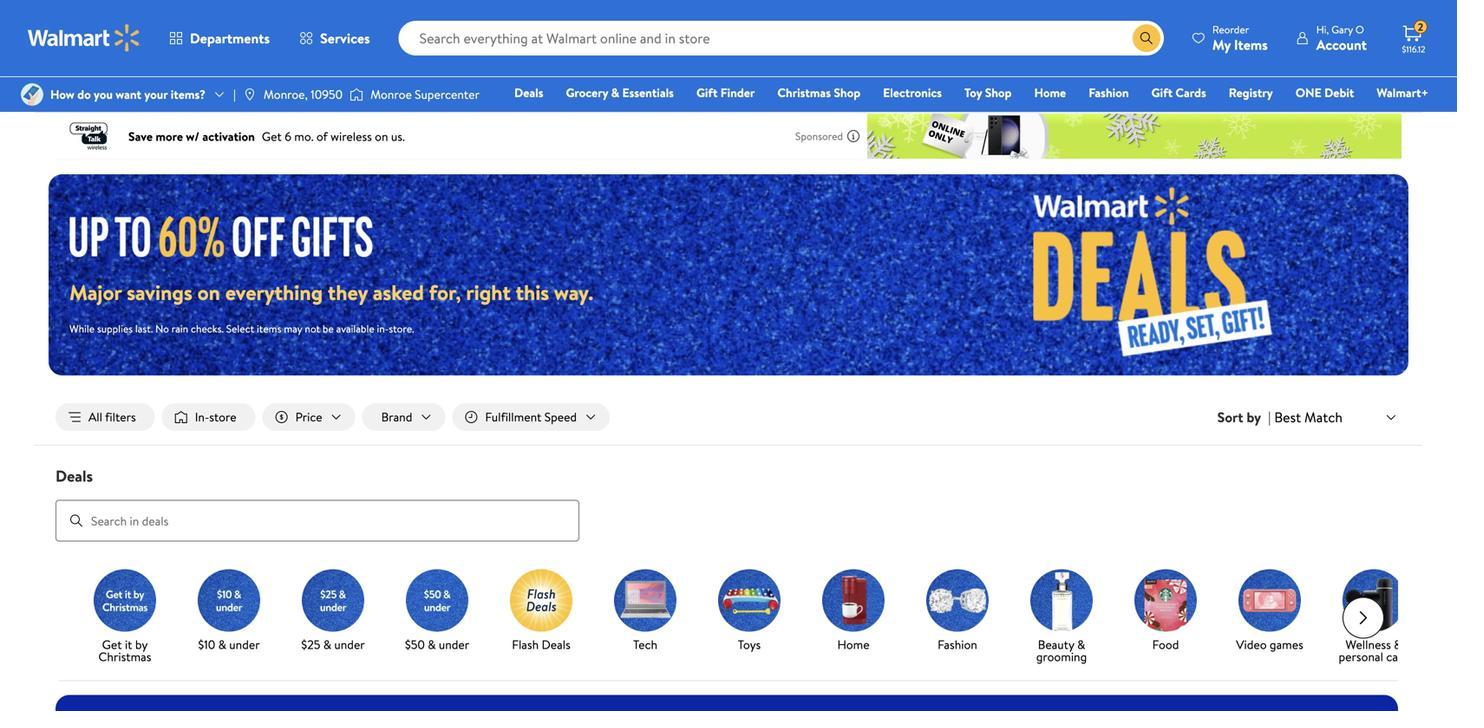 Task type: locate. For each thing, give the bounding box(es) containing it.
deals left grocery
[[514, 84, 543, 101]]

0 horizontal spatial |
[[233, 86, 236, 103]]

be
[[323, 321, 334, 336]]

1 horizontal spatial |
[[1268, 408, 1271, 427]]

electronics link
[[875, 83, 950, 102]]

1 horizontal spatial fashion
[[1089, 84, 1129, 101]]

beauty & grooming link
[[1017, 570, 1107, 667]]

& inside "grocery & essentials" link
[[611, 84, 619, 101]]

& inside wellness & personal care
[[1394, 636, 1402, 653]]

1 vertical spatial home link
[[808, 570, 899, 655]]

fashion down fashion image
[[938, 636, 977, 653]]

major savings on everything they asked for, right this way.
[[69, 278, 593, 307]]

shop toys. image
[[718, 570, 781, 632]]

toys
[[738, 636, 761, 653]]

in-
[[195, 409, 209, 425]]

1 shop from the left
[[834, 84, 861, 101]]

shop
[[834, 84, 861, 101], [985, 84, 1012, 101]]

by right it
[[135, 636, 148, 653]]

monroe
[[370, 86, 412, 103]]

1 vertical spatial deals
[[56, 465, 93, 487]]

search icon image
[[1140, 31, 1153, 45]]

 image left the monroe,
[[243, 88, 257, 101]]

0 horizontal spatial shop
[[834, 84, 861, 101]]

how do you want your items?
[[50, 86, 206, 103]]

under right "$25"
[[334, 636, 365, 653]]

1 vertical spatial home
[[837, 636, 870, 653]]

3 under from the left
[[439, 636, 469, 653]]

grocery & essentials link
[[558, 83, 682, 102]]

grocery & essentials
[[566, 84, 674, 101]]

2 shop from the left
[[985, 84, 1012, 101]]

home down home image
[[837, 636, 870, 653]]

& right $10
[[218, 636, 226, 653]]

brand button
[[362, 403, 445, 431]]

in-store
[[195, 409, 236, 425]]

$10 & under
[[198, 636, 260, 653]]

1 vertical spatial by
[[135, 636, 148, 653]]

want
[[116, 86, 141, 103]]

0 vertical spatial by
[[1247, 408, 1261, 427]]

walmart image
[[28, 24, 141, 52]]

under inside "link"
[[229, 636, 260, 653]]

0 vertical spatial home link
[[1027, 83, 1074, 102]]

by right the "sort"
[[1247, 408, 1261, 427]]

home right toy shop link
[[1034, 84, 1066, 101]]

& right beauty
[[1077, 636, 1085, 653]]

walmart black friday deals for days image
[[913, 174, 1409, 376], [69, 214, 389, 257]]

home
[[1034, 84, 1066, 101], [837, 636, 870, 653]]

by
[[1247, 408, 1261, 427], [135, 636, 148, 653]]

2 horizontal spatial under
[[439, 636, 469, 653]]

christmas down get gifts in time for christmas. image
[[98, 648, 151, 665]]

0 horizontal spatial under
[[229, 636, 260, 653]]

1 horizontal spatial by
[[1247, 408, 1261, 427]]

right
[[466, 278, 511, 307]]

savings
[[127, 278, 192, 307]]

1 vertical spatial |
[[1268, 408, 1271, 427]]

shop food image
[[1135, 570, 1197, 632]]

wellness & personal care link
[[1329, 570, 1419, 667]]

deals inside search box
[[56, 465, 93, 487]]

christmas inside get it by christmas link
[[98, 648, 151, 665]]

& inside beauty & grooming
[[1077, 636, 1085, 653]]

gift left finder
[[696, 84, 718, 101]]

tech
[[633, 636, 657, 653]]

reorder
[[1212, 22, 1249, 37]]

services button
[[285, 17, 385, 59]]

& right wellness
[[1394, 636, 1402, 653]]

& right $50
[[428, 636, 436, 653]]

video games link
[[1225, 570, 1315, 655]]

1 gift from the left
[[696, 84, 718, 101]]

shop up sponsored
[[834, 84, 861, 101]]

gift inside "link"
[[696, 84, 718, 101]]

walmart+
[[1377, 84, 1429, 101]]

way.
[[554, 278, 593, 307]]

gift left 'cards'
[[1151, 84, 1173, 101]]

| inside sort and filter section element
[[1268, 408, 1271, 427]]

shop ten dollars and under. image
[[198, 570, 260, 632]]

cards
[[1176, 84, 1206, 101]]

shop tech. image
[[614, 570, 677, 632]]

& inside '$50 & under' link
[[428, 636, 436, 653]]

on
[[197, 278, 220, 307]]

Search in deals search field
[[56, 500, 579, 542]]

hi,
[[1316, 22, 1329, 37]]

one debit
[[1296, 84, 1354, 101]]

services
[[320, 29, 370, 48]]

deals up search image
[[56, 465, 93, 487]]

| right items?
[[233, 86, 236, 103]]

& right "$25"
[[323, 636, 331, 653]]

under right $10
[[229, 636, 260, 653]]

toy
[[965, 84, 982, 101]]

1 vertical spatial fashion
[[938, 636, 977, 653]]

brand
[[381, 409, 412, 425]]

fashion link
[[1081, 83, 1137, 102], [912, 570, 1003, 655]]

sort and filter section element
[[35, 389, 1422, 445]]

wellness
[[1346, 636, 1391, 653]]

under inside "link"
[[334, 636, 365, 653]]

finder
[[721, 84, 755, 101]]

no
[[155, 321, 169, 336]]

gift for gift finder
[[696, 84, 718, 101]]

1 vertical spatial christmas
[[98, 648, 151, 665]]

Search search field
[[399, 21, 1164, 56]]

rain
[[171, 321, 188, 336]]

fashion
[[1089, 84, 1129, 101], [938, 636, 977, 653]]

walmart+ link
[[1369, 83, 1436, 102]]

1 under from the left
[[229, 636, 260, 653]]

 image
[[350, 86, 364, 103], [243, 88, 257, 101]]

registry link
[[1221, 83, 1281, 102]]

2 under from the left
[[334, 636, 365, 653]]

shop right 'toy'
[[985, 84, 1012, 101]]

$50 & under
[[405, 636, 469, 653]]

fashion left gift cards
[[1089, 84, 1129, 101]]

0 horizontal spatial fashion
[[938, 636, 977, 653]]

while
[[69, 321, 95, 336]]

it
[[125, 636, 132, 653]]

1 horizontal spatial gift
[[1151, 84, 1173, 101]]

christmas inside christmas shop link
[[777, 84, 831, 101]]

home link
[[1027, 83, 1074, 102], [808, 570, 899, 655]]

gift cards link
[[1144, 83, 1214, 102]]

under right $50
[[439, 636, 469, 653]]

one debit link
[[1288, 83, 1362, 102]]

0 horizontal spatial gift
[[696, 84, 718, 101]]

flash deals link
[[496, 570, 586, 655]]

best
[[1274, 408, 1301, 427]]

electronics
[[883, 84, 942, 101]]

get gifts in time for christmas. image
[[94, 570, 156, 632]]

price button
[[262, 403, 355, 431]]

& inside $25 & under "link"
[[323, 636, 331, 653]]

for,
[[429, 278, 461, 307]]

1 horizontal spatial christmas
[[777, 84, 831, 101]]

|
[[233, 86, 236, 103], [1268, 408, 1271, 427]]

1 horizontal spatial shop
[[985, 84, 1012, 101]]

2
[[1418, 20, 1424, 34]]

2 gift from the left
[[1151, 84, 1173, 101]]

next slide for chipmodulewithimages list image
[[1343, 597, 1384, 639]]

christmas up sponsored
[[777, 84, 831, 101]]

1 horizontal spatial  image
[[350, 86, 364, 103]]

christmas shop link
[[770, 83, 868, 102]]

essentials
[[622, 84, 674, 101]]

 image
[[21, 83, 43, 106]]

you
[[94, 86, 113, 103]]

this
[[516, 278, 549, 307]]

0 horizontal spatial fashion link
[[912, 570, 1003, 655]]

0 horizontal spatial by
[[135, 636, 148, 653]]

& right grocery
[[611, 84, 619, 101]]

in-
[[377, 321, 389, 336]]

& inside $10 & under "link"
[[218, 636, 226, 653]]

0 vertical spatial fashion
[[1089, 84, 1129, 101]]

shop fifty dollars and under. image
[[406, 570, 468, 632]]

gift finder link
[[689, 83, 763, 102]]

1 vertical spatial fashion link
[[912, 570, 1003, 655]]

0 vertical spatial fashion link
[[1081, 83, 1137, 102]]

1 horizontal spatial fashion link
[[1081, 83, 1137, 102]]

0 vertical spatial home
[[1034, 84, 1066, 101]]

0 horizontal spatial home link
[[808, 570, 899, 655]]

| left best
[[1268, 408, 1271, 427]]

christmas
[[777, 84, 831, 101], [98, 648, 151, 665]]

toy shop link
[[957, 83, 1020, 102]]

1 horizontal spatial under
[[334, 636, 365, 653]]

deals right flash
[[542, 636, 571, 653]]

0 vertical spatial christmas
[[777, 84, 831, 101]]

major
[[69, 278, 122, 307]]

departments
[[190, 29, 270, 48]]

monroe, 10950
[[264, 86, 343, 103]]

0 horizontal spatial  image
[[243, 88, 257, 101]]

0 horizontal spatial christmas
[[98, 648, 151, 665]]

 image right "10950"
[[350, 86, 364, 103]]

by inside sort and filter section element
[[1247, 408, 1261, 427]]

0 vertical spatial |
[[233, 86, 236, 103]]



Task type: vqa. For each thing, say whether or not it's contained in the screenshot.
Vision Center
no



Task type: describe. For each thing, give the bounding box(es) containing it.
$10 & under link
[[184, 570, 274, 655]]

Walmart Site-Wide search field
[[399, 21, 1164, 56]]

gift cards
[[1151, 84, 1206, 101]]

personal
[[1339, 648, 1383, 665]]

account
[[1316, 35, 1367, 54]]

o
[[1356, 22, 1364, 37]]

speed
[[544, 409, 577, 425]]

grooming
[[1036, 648, 1087, 665]]

food link
[[1121, 570, 1211, 655]]

1 horizontal spatial home
[[1034, 84, 1066, 101]]

departments button
[[154, 17, 285, 59]]

$25 & under
[[301, 636, 365, 653]]

$116.12
[[1402, 43, 1426, 55]]

flash
[[512, 636, 539, 653]]

how
[[50, 86, 74, 103]]

all filters button
[[56, 403, 155, 431]]

under for $10 & under
[[229, 636, 260, 653]]

video games
[[1236, 636, 1303, 653]]

shop video games. image
[[1239, 570, 1301, 632]]

checks.
[[191, 321, 224, 336]]

gift finder
[[696, 84, 755, 101]]

price
[[295, 409, 322, 425]]

sort by |
[[1217, 408, 1271, 427]]

flash deals image
[[510, 570, 572, 632]]

may
[[284, 321, 302, 336]]

debit
[[1325, 84, 1354, 101]]

they
[[328, 278, 368, 307]]

flash deals
[[512, 636, 571, 653]]

care
[[1386, 648, 1409, 665]]

not
[[305, 321, 320, 336]]

gift for gift cards
[[1151, 84, 1173, 101]]

filters
[[105, 409, 136, 425]]

get
[[102, 636, 122, 653]]

& for wellness
[[1394, 636, 1402, 653]]

toys link
[[704, 570, 795, 655]]

best match
[[1274, 408, 1343, 427]]

christmas shop
[[777, 84, 861, 101]]

beauty
[[1038, 636, 1074, 653]]

reorder my items
[[1212, 22, 1268, 54]]

 image for monroe supercenter
[[350, 86, 364, 103]]

0 horizontal spatial walmart black friday deals for days image
[[69, 214, 389, 257]]

video
[[1236, 636, 1267, 653]]

while supplies last. no rain checks. select items may not be available in-store.
[[69, 321, 414, 336]]

under for $50 & under
[[439, 636, 469, 653]]

your
[[144, 86, 168, 103]]

last.
[[135, 321, 153, 336]]

match
[[1304, 408, 1343, 427]]

select
[[226, 321, 254, 336]]

everything
[[225, 278, 323, 307]]

Deals search field
[[35, 465, 1422, 542]]

my
[[1212, 35, 1231, 54]]

 image for monroe, 10950
[[243, 88, 257, 101]]

shop wellness and self-care. image
[[1343, 570, 1405, 632]]

1 horizontal spatial walmart black friday deals for days image
[[913, 174, 1409, 376]]

$10
[[198, 636, 215, 653]]

10950
[[311, 86, 343, 103]]

food
[[1152, 636, 1179, 653]]

supplies
[[97, 321, 133, 336]]

grocery
[[566, 84, 608, 101]]

& for beauty
[[1077, 636, 1085, 653]]

& for grocery
[[611, 84, 619, 101]]

items
[[1234, 35, 1268, 54]]

0 vertical spatial deals
[[514, 84, 543, 101]]

all filters
[[88, 409, 136, 425]]

beauty & grooming
[[1036, 636, 1087, 665]]

1 horizontal spatial home link
[[1027, 83, 1074, 102]]

search image
[[69, 514, 83, 528]]

gary
[[1332, 22, 1353, 37]]

$50
[[405, 636, 425, 653]]

& for $25
[[323, 636, 331, 653]]

shop for toy shop
[[985, 84, 1012, 101]]

monroe supercenter
[[370, 86, 480, 103]]

shop beauty and grooming. image
[[1030, 570, 1093, 632]]

best match button
[[1271, 406, 1402, 429]]

items?
[[171, 86, 206, 103]]

0 horizontal spatial home
[[837, 636, 870, 653]]

fashion image
[[926, 570, 989, 632]]

under for $25 & under
[[334, 636, 365, 653]]

toy shop
[[965, 84, 1012, 101]]

2 vertical spatial deals
[[542, 636, 571, 653]]

shop for christmas shop
[[834, 84, 861, 101]]

one
[[1296, 84, 1322, 101]]

store
[[209, 409, 236, 425]]

& for $50
[[428, 636, 436, 653]]

by inside get it by christmas
[[135, 636, 148, 653]]

shop twenty-five dollars and under. image
[[302, 570, 364, 632]]

available
[[336, 321, 374, 336]]

in-store button
[[162, 403, 256, 431]]

$25
[[301, 636, 320, 653]]

fulfillment speed
[[485, 409, 577, 425]]

items
[[257, 321, 281, 336]]

do
[[77, 86, 91, 103]]

tech link
[[600, 570, 690, 655]]

$50 & under link
[[392, 570, 482, 655]]

& for $10
[[218, 636, 226, 653]]

deals link
[[507, 83, 551, 102]]

home image
[[822, 570, 885, 632]]

get it by christmas
[[98, 636, 151, 665]]

supercenter
[[415, 86, 480, 103]]

registry
[[1229, 84, 1273, 101]]

sponsored
[[795, 129, 843, 144]]



